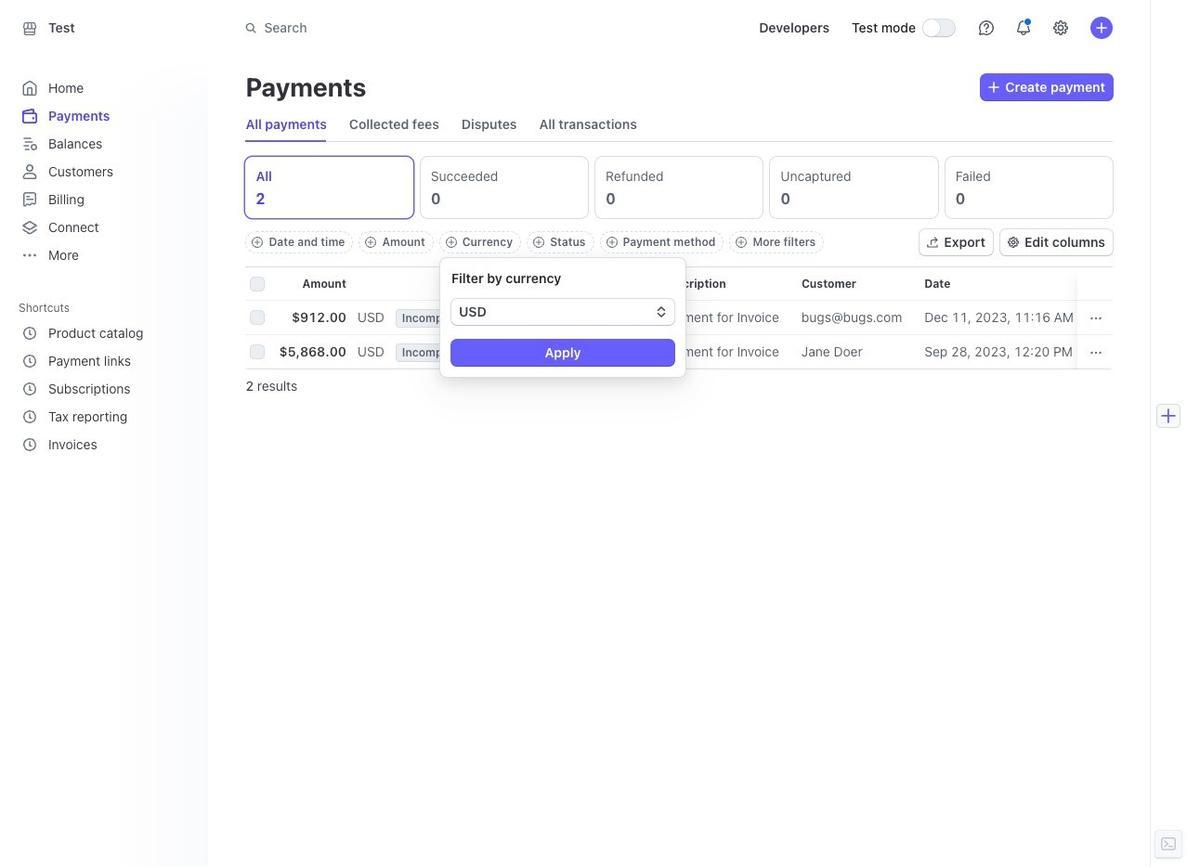 Task type: vqa. For each thing, say whether or not it's contained in the screenshot.
terminal readers link at top
no



Task type: locate. For each thing, give the bounding box(es) containing it.
tab list
[[246, 108, 637, 141], [242, 153, 1117, 222]]

Select All checkbox
[[251, 278, 264, 291]]

1 vertical spatial tab list
[[242, 153, 1117, 222]]

Search text field
[[235, 11, 730, 45]]

None search field
[[235, 11, 730, 45]]

0 vertical spatial tab list
[[246, 108, 637, 141]]

2 shortcuts element from the top
[[19, 320, 190, 459]]

add more filters image
[[736, 237, 747, 248]]

shortcuts element
[[19, 295, 194, 459], [19, 320, 190, 459]]

add status image
[[533, 237, 545, 248]]

add currency image
[[446, 237, 457, 248]]

toolbar
[[246, 231, 824, 254]]

add amount image
[[366, 237, 377, 248]]

Select item checkbox
[[251, 346, 264, 359]]

add date and time image
[[252, 237, 263, 248]]



Task type: describe. For each thing, give the bounding box(es) containing it.
help image
[[979, 20, 994, 35]]

core navigation links element
[[19, 74, 190, 269]]

notifications image
[[1016, 20, 1031, 35]]

add payment method image
[[606, 237, 617, 248]]

settings image
[[1054, 20, 1069, 35]]

Select item checkbox
[[251, 311, 264, 324]]

1 shortcuts element from the top
[[19, 295, 194, 459]]

stripe apps image
[[1158, 405, 1180, 427]]

Test mode checkbox
[[924, 20, 955, 36]]



